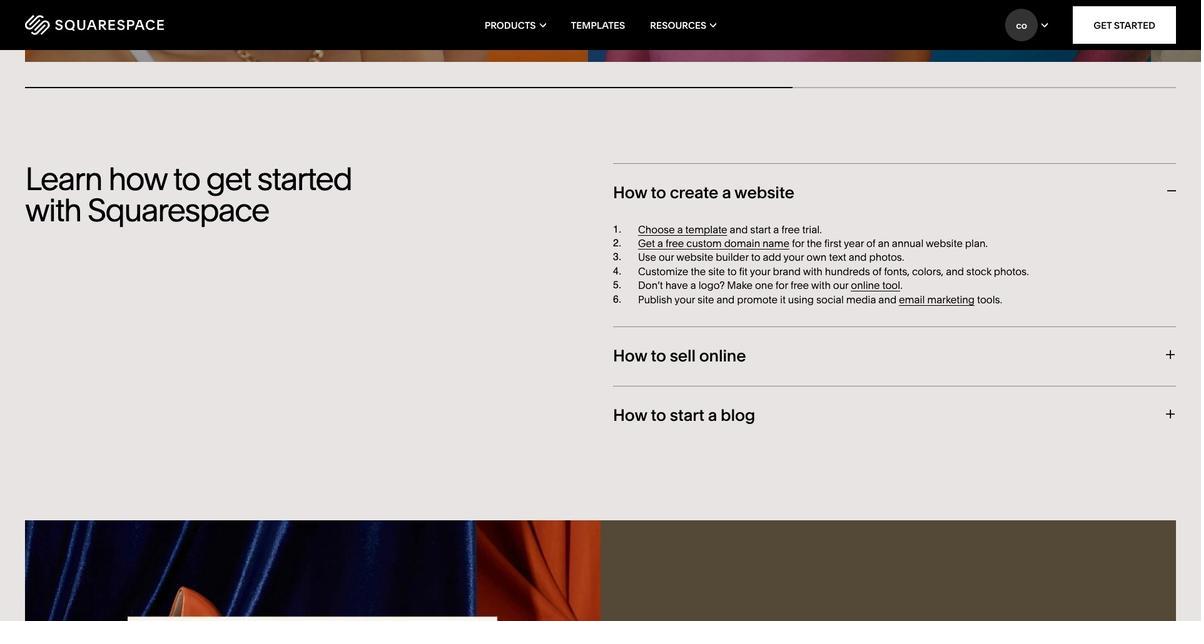 Task type: locate. For each thing, give the bounding box(es) containing it.
a shirtless person doing yoga with closed eyes, bathed in pinkish light against a blue background. image
[[588, 0, 1152, 62]]

a woman with brown hair using an old camera in front of a grey wall, wearing an olive shirt. image
[[1152, 0, 1202, 62]]

orange stiletto shoes on orange and blue fabric, with an off-white portfolio website displaying dark text. image
[[25, 521, 601, 622]]



Task type: describe. For each thing, give the bounding box(es) containing it.
a woman with dark hair and unique jewelry in front of an orange background. image
[[25, 0, 588, 62]]



Task type: vqa. For each thing, say whether or not it's contained in the screenshot.
A Woman With Brown Hair Using An Old Camera In Front Of A Grey Wall, Wearing An Olive Shirt. image
yes



